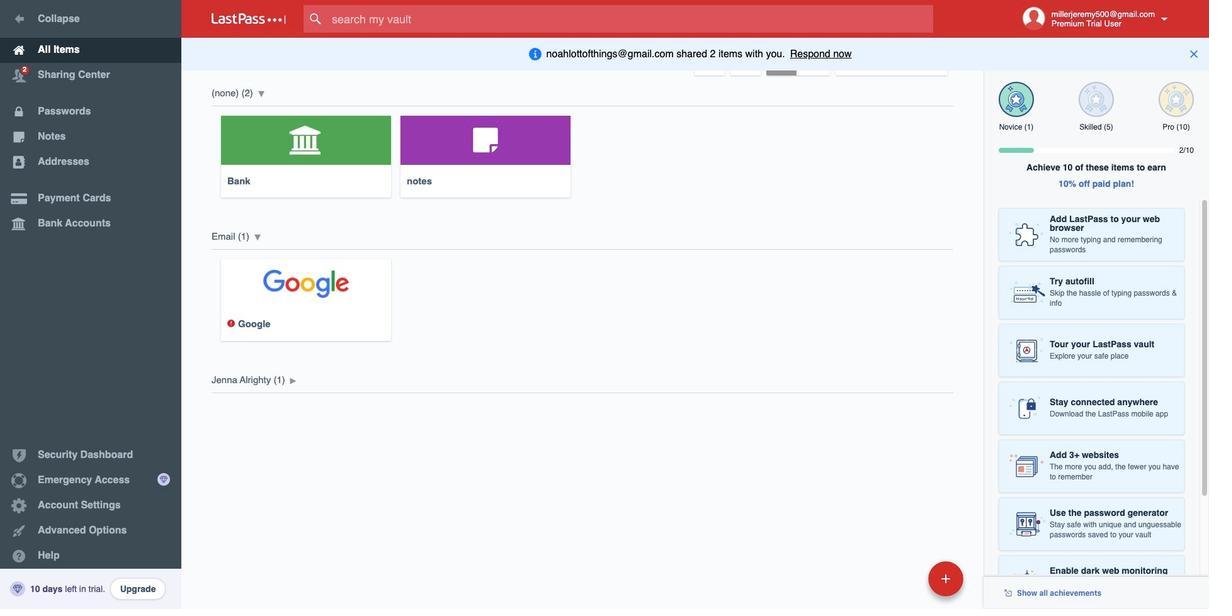 Task type: describe. For each thing, give the bounding box(es) containing it.
new item navigation
[[842, 558, 971, 610]]

new item element
[[842, 561, 968, 597]]

main navigation navigation
[[0, 0, 181, 610]]

Search search field
[[304, 5, 958, 33]]



Task type: vqa. For each thing, say whether or not it's contained in the screenshot.
password field
no



Task type: locate. For each thing, give the bounding box(es) containing it.
lastpass image
[[212, 13, 286, 25]]

vault options navigation
[[181, 38, 984, 76]]

search my vault text field
[[304, 5, 958, 33]]



